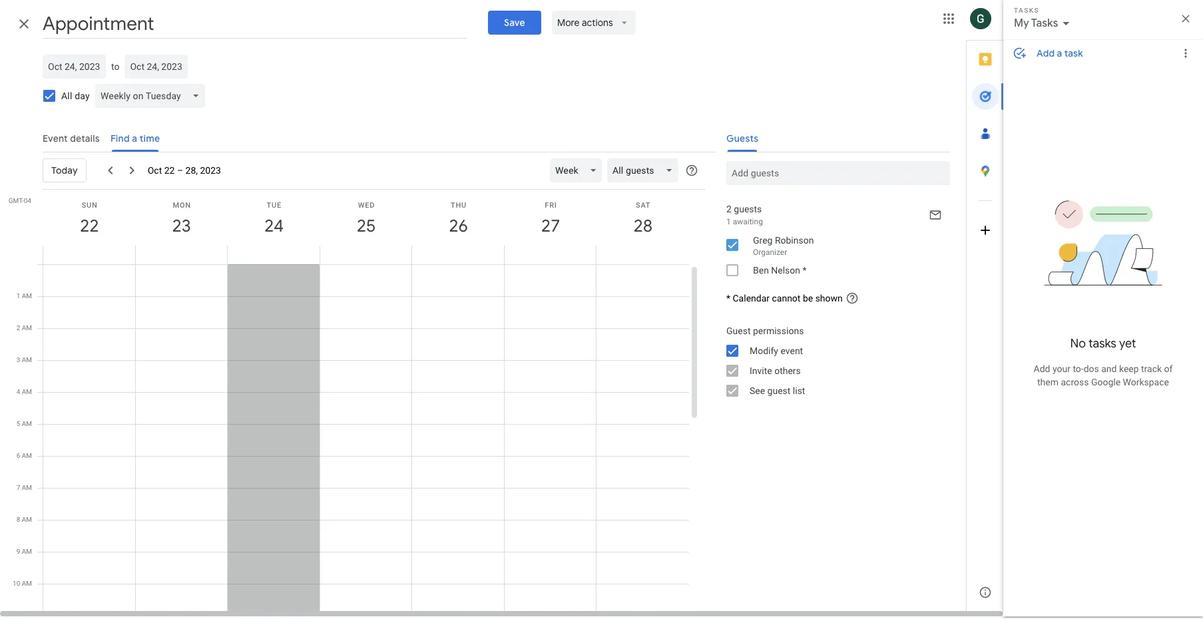 Task type: describe. For each thing, give the bounding box(es) containing it.
22 for oct 22 – 28, 2023
[[164, 165, 175, 176]]

arrow_drop_down
[[618, 17, 630, 29]]

tuesday, october 24 element
[[259, 211, 289, 242]]

10 am
[[13, 580, 32, 587]]

4
[[16, 388, 20, 396]]

invite
[[750, 366, 772, 376]]

am for 2 am
[[22, 324, 32, 332]]

others
[[774, 366, 801, 376]]

friday, october 27 element
[[535, 211, 566, 242]]

robinson
[[775, 235, 814, 246]]

24
[[264, 215, 283, 237]]

event
[[781, 346, 803, 356]]

be
[[803, 293, 813, 304]]

22 for sun 22
[[79, 215, 98, 237]]

sunday, october 22 element
[[74, 211, 105, 242]]

mon
[[173, 201, 191, 210]]

day
[[75, 91, 90, 101]]

2023
[[200, 165, 221, 176]]

more
[[557, 17, 579, 29]]

27 column header
[[504, 190, 597, 264]]

26
[[448, 215, 467, 237]]

10
[[13, 580, 20, 587]]

organizer
[[753, 248, 787, 257]]

5
[[16, 420, 20, 427]]

thu
[[451, 201, 467, 210]]

2 am
[[16, 324, 32, 332]]

22 column header
[[43, 190, 136, 264]]

gmt-04
[[8, 197, 31, 204]]

actions
[[582, 17, 613, 29]]

sat 28
[[633, 201, 652, 237]]

am for 4 am
[[22, 388, 32, 396]]

am for 8 am
[[22, 516, 32, 523]]

all day
[[61, 91, 90, 101]]

wednesday, october 25 element
[[351, 211, 382, 242]]

gmt-
[[8, 197, 24, 204]]

guests invited to this event. tree
[[716, 232, 950, 281]]

save button
[[488, 11, 541, 35]]

grid containing 22
[[0, 190, 700, 619]]

sun 22
[[79, 201, 98, 237]]

save
[[504, 17, 525, 29]]

Guests text field
[[732, 161, 945, 185]]

3
[[16, 356, 20, 364]]

2 for guests
[[726, 204, 732, 214]]

04
[[24, 197, 31, 204]]

25
[[356, 215, 375, 237]]

7 am
[[16, 484, 32, 491]]

saturday, october 28 element
[[628, 211, 658, 242]]

28,
[[185, 165, 198, 176]]

24 column header
[[227, 190, 320, 264]]

26 column header
[[412, 190, 505, 264]]

guest
[[767, 386, 791, 396]]

23
[[171, 215, 190, 237]]

modify
[[750, 346, 778, 356]]

am for 10 am
[[22, 580, 32, 587]]

guest permissions
[[726, 326, 804, 336]]

fri 27
[[540, 201, 559, 237]]

thursday, october 26 element
[[443, 211, 474, 242]]

* inside 'ben nelson' tree item
[[803, 265, 807, 276]]

greg robinson organizer
[[753, 235, 814, 257]]

tab list inside side panel section
[[967, 41, 1004, 574]]

2 guests 1 awaiting
[[726, 204, 763, 226]]

cannot
[[772, 293, 801, 304]]

6 am
[[16, 452, 32, 459]]

am for 5 am
[[22, 420, 32, 427]]

all
[[61, 91, 72, 101]]



Task type: vqa. For each thing, say whether or not it's contained in the screenshot.
Add calendar
no



Task type: locate. For each thing, give the bounding box(es) containing it.
1 horizontal spatial *
[[803, 265, 807, 276]]

27
[[540, 215, 559, 237]]

23 column header
[[135, 190, 228, 264]]

see guest list
[[750, 386, 805, 396]]

22 inside navigation toolbar
[[164, 165, 175, 176]]

am down 1 am
[[22, 324, 32, 332]]

am right 3
[[22, 356, 32, 364]]

8 am from the top
[[22, 516, 32, 523]]

am right 6
[[22, 452, 32, 459]]

28 column header
[[596, 190, 689, 264]]

tue
[[267, 201, 282, 210]]

5 am from the top
[[22, 420, 32, 427]]

* right nelson
[[803, 265, 807, 276]]

list
[[793, 386, 805, 396]]

0 horizontal spatial 2
[[16, 324, 20, 332]]

ben nelson tree item
[[716, 260, 950, 281]]

Start date text field
[[48, 59, 101, 75]]

5 am
[[16, 420, 32, 427]]

0 horizontal spatial *
[[726, 293, 730, 304]]

am for 3 am
[[22, 356, 32, 364]]

1 vertical spatial *
[[726, 293, 730, 304]]

1
[[726, 217, 731, 226], [16, 292, 20, 300]]

see
[[750, 386, 765, 396]]

1 am from the top
[[22, 292, 32, 300]]

* calendar cannot be shown
[[726, 293, 843, 304]]

1 vertical spatial 22
[[79, 215, 98, 237]]

greg robinson, organizer tree item
[[716, 232, 950, 260]]

7
[[16, 484, 20, 491]]

1 inside 2 guests 1 awaiting
[[726, 217, 731, 226]]

2 for am
[[16, 324, 20, 332]]

am
[[22, 292, 32, 300], [22, 324, 32, 332], [22, 356, 32, 364], [22, 388, 32, 396], [22, 420, 32, 427], [22, 452, 32, 459], [22, 484, 32, 491], [22, 516, 32, 523], [22, 548, 32, 555], [22, 580, 32, 587]]

wed 25
[[356, 201, 375, 237]]

monday, october 23 element
[[166, 211, 197, 242]]

22 left –
[[164, 165, 175, 176]]

0 horizontal spatial 22
[[79, 215, 98, 237]]

3 am from the top
[[22, 356, 32, 364]]

7 am from the top
[[22, 484, 32, 491]]

22
[[164, 165, 175, 176], [79, 215, 98, 237]]

6
[[16, 452, 20, 459]]

0 vertical spatial *
[[803, 265, 807, 276]]

today
[[51, 164, 78, 176]]

row
[[37, 264, 689, 619]]

am right 10
[[22, 580, 32, 587]]

today button
[[43, 154, 86, 186]]

0 vertical spatial 1
[[726, 217, 731, 226]]

0 vertical spatial 22
[[164, 165, 175, 176]]

am for 9 am
[[22, 548, 32, 555]]

cell
[[228, 264, 320, 619], [43, 264, 136, 619], [136, 264, 228, 619], [320, 264, 412, 619], [412, 264, 505, 619], [505, 264, 597, 619], [597, 264, 689, 619]]

* left calendar at right
[[726, 293, 730, 304]]

2 left the guests on the top of the page
[[726, 204, 732, 214]]

1 horizontal spatial 2
[[726, 204, 732, 214]]

1 horizontal spatial 22
[[164, 165, 175, 176]]

am for 7 am
[[22, 484, 32, 491]]

am right 8
[[22, 516, 32, 523]]

10 am from the top
[[22, 580, 32, 587]]

1 am
[[16, 292, 32, 300]]

0 vertical spatial 2
[[726, 204, 732, 214]]

guest
[[726, 326, 751, 336]]

tab list
[[967, 41, 1004, 574]]

1 left awaiting
[[726, 217, 731, 226]]

invite others
[[750, 366, 801, 376]]

awaiting
[[733, 217, 763, 226]]

End date text field
[[130, 59, 183, 75]]

2 up 3
[[16, 324, 20, 332]]

am right 5
[[22, 420, 32, 427]]

am for 6 am
[[22, 452, 32, 459]]

oct
[[148, 165, 162, 176]]

ben
[[753, 265, 769, 276]]

greg
[[753, 235, 773, 246]]

9 am
[[16, 548, 32, 555]]

am right 7
[[22, 484, 32, 491]]

am right 9
[[22, 548, 32, 555]]

9
[[16, 548, 20, 555]]

guests
[[734, 204, 762, 214]]

4 am from the top
[[22, 388, 32, 396]]

6 am from the top
[[22, 452, 32, 459]]

9 am from the top
[[22, 548, 32, 555]]

2 inside 2 guests 1 awaiting
[[726, 204, 732, 214]]

calendar
[[733, 293, 770, 304]]

22 down sun at the top left of page
[[79, 215, 98, 237]]

am right 4
[[22, 388, 32, 396]]

fri
[[545, 201, 557, 210]]

to
[[111, 61, 119, 72]]

28
[[633, 215, 652, 237]]

3 am
[[16, 356, 32, 364]]

navigation toolbar
[[43, 152, 705, 190]]

None field
[[95, 84, 210, 108], [550, 158, 607, 182], [607, 158, 684, 182], [95, 84, 210, 108], [550, 158, 607, 182], [607, 158, 684, 182]]

am for 1 am
[[22, 292, 32, 300]]

2
[[726, 204, 732, 214], [16, 324, 20, 332]]

*
[[803, 265, 807, 276], [726, 293, 730, 304]]

nelson
[[771, 265, 800, 276]]

1 horizontal spatial 1
[[726, 217, 731, 226]]

2 am from the top
[[22, 324, 32, 332]]

thu 26
[[448, 201, 467, 237]]

1 vertical spatial 1
[[16, 292, 20, 300]]

more actions arrow_drop_down
[[557, 17, 630, 29]]

grid
[[0, 190, 700, 619]]

8 am
[[16, 516, 32, 523]]

0 horizontal spatial 1
[[16, 292, 20, 300]]

group containing guest permissions
[[716, 321, 950, 401]]

–
[[177, 165, 183, 176]]

tue 24
[[264, 201, 283, 237]]

mon 23
[[171, 201, 191, 237]]

4 am
[[16, 388, 32, 396]]

25 column header
[[319, 190, 412, 264]]

permissions
[[753, 326, 804, 336]]

modify event
[[750, 346, 803, 356]]

side panel section
[[966, 40, 1004, 611]]

1 up 2 am
[[16, 292, 20, 300]]

sat
[[636, 201, 651, 210]]

am up 2 am
[[22, 292, 32, 300]]

shown
[[815, 293, 843, 304]]

oct 22 – 28, 2023
[[148, 165, 221, 176]]

22 inside column header
[[79, 215, 98, 237]]

ben nelson *
[[753, 265, 807, 276]]

wed
[[358, 201, 375, 210]]

Title text field
[[43, 9, 467, 39]]

8
[[16, 516, 20, 523]]

group
[[716, 321, 950, 401]]

1 vertical spatial 2
[[16, 324, 20, 332]]

sun
[[82, 201, 98, 210]]



